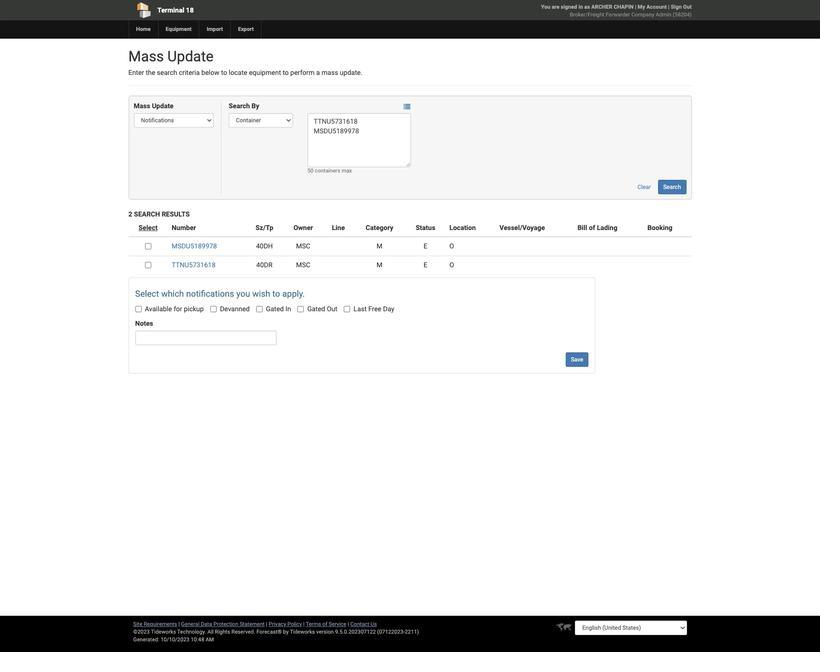 Task type: vqa. For each thing, say whether or not it's contained in the screenshot.
top Out
yes



Task type: locate. For each thing, give the bounding box(es) containing it.
None checkbox
[[145, 243, 151, 250], [210, 306, 217, 313], [256, 306, 263, 313], [344, 306, 350, 313], [145, 243, 151, 250], [210, 306, 217, 313], [256, 306, 263, 313], [344, 306, 350, 313]]

gated for gated out
[[307, 305, 325, 313]]

clear button
[[632, 180, 656, 195]]

terminal
[[157, 6, 184, 14]]

line
[[332, 224, 345, 232]]

m
[[377, 242, 382, 250], [377, 261, 382, 269]]

1 vertical spatial search
[[663, 184, 681, 191]]

e
[[424, 242, 427, 250], [424, 261, 427, 269]]

to
[[221, 69, 227, 76], [283, 69, 289, 76], [272, 289, 280, 299]]

us
[[371, 621, 377, 628]]

update.
[[340, 69, 362, 76]]

out
[[683, 4, 692, 10], [327, 305, 337, 313]]

mass up the
[[128, 48, 164, 65]]

| up tideworks
[[303, 621, 305, 628]]

clear
[[638, 184, 651, 191]]

in
[[579, 4, 583, 10]]

2 o from the top
[[450, 261, 454, 269]]

TTNU5731618 MSDU5189978 text field
[[307, 113, 411, 167]]

day
[[383, 305, 394, 313]]

admin
[[656, 12, 671, 18]]

1 vertical spatial mass
[[134, 102, 150, 110]]

version
[[316, 629, 334, 635]]

1 vertical spatial msc
[[296, 261, 310, 269]]

(58204)
[[673, 12, 692, 18]]

available
[[145, 305, 172, 313]]

0 horizontal spatial search
[[134, 211, 160, 218]]

terminal 18
[[157, 6, 194, 14]]

1 vertical spatial select
[[135, 289, 159, 299]]

gated out
[[307, 305, 337, 313]]

0 horizontal spatial out
[[327, 305, 337, 313]]

to right wish
[[272, 289, 280, 299]]

1 horizontal spatial out
[[683, 4, 692, 10]]

update inside mass update enter the search criteria below to locate equipment to perform a mass update.
[[167, 48, 214, 65]]

search right clear button
[[663, 184, 681, 191]]

Notes text field
[[135, 331, 277, 345]]

forecast®
[[257, 629, 282, 635]]

1 vertical spatial m
[[377, 261, 382, 269]]

of up version at the bottom left
[[322, 621, 327, 628]]

gated for gated in
[[266, 305, 284, 313]]

are
[[552, 4, 560, 10]]

import link
[[199, 20, 230, 39]]

1 gated from the left
[[266, 305, 284, 313]]

gated left in
[[266, 305, 284, 313]]

1 vertical spatial update
[[152, 102, 174, 110]]

number
[[172, 224, 196, 232]]

0 vertical spatial select
[[139, 224, 158, 232]]

terms of service link
[[306, 621, 346, 628]]

of right bill
[[589, 224, 595, 232]]

1 e from the top
[[424, 242, 427, 250]]

search right 2
[[134, 211, 160, 218]]

msc for 40dr
[[296, 261, 310, 269]]

1 vertical spatial of
[[322, 621, 327, 628]]

40dh
[[256, 242, 273, 250]]

msc up apply.
[[296, 261, 310, 269]]

0 vertical spatial of
[[589, 224, 595, 232]]

1 horizontal spatial of
[[589, 224, 595, 232]]

0 horizontal spatial gated
[[266, 305, 284, 313]]

select up available at top left
[[135, 289, 159, 299]]

update
[[167, 48, 214, 65], [152, 102, 174, 110]]

1 vertical spatial e
[[424, 261, 427, 269]]

ttnu5731618 link
[[172, 261, 216, 269]]

0 vertical spatial search
[[229, 102, 250, 110]]

select
[[139, 224, 158, 232], [135, 289, 159, 299]]

search left "by"
[[229, 102, 250, 110]]

to left perform
[[283, 69, 289, 76]]

0 vertical spatial msc
[[296, 242, 310, 250]]

out up (58204)
[[683, 4, 692, 10]]

mass down enter
[[134, 102, 150, 110]]

select down "2 search results"
[[139, 224, 158, 232]]

2 m from the top
[[377, 261, 382, 269]]

1 vertical spatial o
[[450, 261, 454, 269]]

1 horizontal spatial search
[[229, 102, 250, 110]]

2 horizontal spatial search
[[663, 184, 681, 191]]

search inside "button"
[[663, 184, 681, 191]]

0 vertical spatial update
[[167, 48, 214, 65]]

to right below
[[221, 69, 227, 76]]

search
[[229, 102, 250, 110], [663, 184, 681, 191], [134, 211, 160, 218]]

0 vertical spatial m
[[377, 242, 382, 250]]

o
[[450, 242, 454, 250], [450, 261, 454, 269]]

2 e from the top
[[424, 261, 427, 269]]

category
[[366, 224, 393, 232]]

update up criteria
[[167, 48, 214, 65]]

|
[[635, 4, 636, 10], [668, 4, 670, 10], [178, 621, 180, 628], [266, 621, 267, 628], [303, 621, 305, 628], [348, 621, 349, 628]]

mass update
[[134, 102, 174, 110]]

1 vertical spatial out
[[327, 305, 337, 313]]

save
[[571, 357, 583, 363]]

| left general
[[178, 621, 180, 628]]

m for 40dr
[[377, 261, 382, 269]]

0 horizontal spatial of
[[322, 621, 327, 628]]

msc down 'owner'
[[296, 242, 310, 250]]

owner
[[293, 224, 313, 232]]

site requirements | general data protection statement | privacy policy | terms of service | contact us ©2023 tideworks technology. all rights reserved. forecast® by tideworks version 9.5.0.202307122 (07122023-2211) generated: 10/10/2023 10:48 am
[[133, 621, 419, 643]]

1 msc from the top
[[296, 242, 310, 250]]

lading
[[597, 224, 617, 232]]

select for select
[[139, 224, 158, 232]]

10/10/2023
[[161, 637, 189, 643]]

sign
[[671, 4, 682, 10]]

search
[[157, 69, 177, 76]]

vessel/voyage
[[500, 224, 545, 232]]

update down search
[[152, 102, 174, 110]]

0 horizontal spatial to
[[221, 69, 227, 76]]

1 o from the top
[[450, 242, 454, 250]]

m for 40dh
[[377, 242, 382, 250]]

select which notifications you wish to apply.
[[135, 289, 305, 299]]

you
[[236, 289, 250, 299]]

statement
[[240, 621, 265, 628]]

0 vertical spatial out
[[683, 4, 692, 10]]

bill
[[578, 224, 587, 232]]

equipment link
[[158, 20, 199, 39]]

company
[[632, 12, 654, 18]]

export link
[[230, 20, 261, 39]]

import
[[207, 26, 223, 32]]

out left last
[[327, 305, 337, 313]]

which
[[161, 289, 184, 299]]

mass for mass update enter the search criteria below to locate equipment to perform a mass update.
[[128, 48, 164, 65]]

ttnu5731618
[[172, 261, 216, 269]]

2 gated from the left
[[307, 305, 325, 313]]

o for 40dh
[[450, 242, 454, 250]]

general data protection statement link
[[181, 621, 265, 628]]

0 vertical spatial mass
[[128, 48, 164, 65]]

out inside you are signed in as archer chapin | my account | sign out broker/freight forwarder company admin (58204)
[[683, 4, 692, 10]]

mass update enter the search criteria below to locate equipment to perform a mass update.
[[128, 48, 362, 76]]

0 vertical spatial o
[[450, 242, 454, 250]]

my
[[638, 4, 645, 10]]

2 msc from the top
[[296, 261, 310, 269]]

2 search results
[[128, 211, 190, 218]]

of
[[589, 224, 595, 232], [322, 621, 327, 628]]

0 vertical spatial e
[[424, 242, 427, 250]]

notes
[[135, 320, 153, 328]]

mass inside mass update enter the search criteria below to locate equipment to perform a mass update.
[[128, 48, 164, 65]]

broker/freight
[[570, 12, 604, 18]]

protection
[[213, 621, 238, 628]]

site
[[133, 621, 142, 628]]

2
[[128, 211, 132, 218]]

gated right in
[[307, 305, 325, 313]]

last
[[354, 305, 367, 313]]

1 m from the top
[[377, 242, 382, 250]]

None checkbox
[[145, 262, 151, 269], [135, 306, 141, 313], [298, 306, 304, 313], [145, 262, 151, 269], [135, 306, 141, 313], [298, 306, 304, 313]]

locate
[[229, 69, 247, 76]]

1 horizontal spatial gated
[[307, 305, 325, 313]]

booking
[[647, 224, 673, 232]]

search for search
[[663, 184, 681, 191]]

home link
[[128, 20, 158, 39]]

as
[[584, 4, 590, 10]]



Task type: describe. For each thing, give the bounding box(es) containing it.
perform
[[290, 69, 315, 76]]

msdu5189978 link
[[172, 242, 217, 250]]

notifications
[[186, 289, 234, 299]]

e for 40dh
[[424, 242, 427, 250]]

update for mass update
[[152, 102, 174, 110]]

below
[[201, 69, 219, 76]]

am
[[206, 637, 214, 643]]

select for select which notifications you wish to apply.
[[135, 289, 159, 299]]

show list image
[[404, 103, 410, 110]]

enter
[[128, 69, 144, 76]]

of inside site requirements | general data protection statement | privacy policy | terms of service | contact us ©2023 tideworks technology. all rights reserved. forecast® by tideworks version 9.5.0.202307122 (07122023-2211) generated: 10/10/2023 10:48 am
[[322, 621, 327, 628]]

site requirements link
[[133, 621, 177, 628]]

apply.
[[282, 289, 305, 299]]

50 containers max
[[307, 168, 352, 174]]

all
[[207, 629, 214, 635]]

generated:
[[133, 637, 159, 643]]

2 horizontal spatial to
[[283, 69, 289, 76]]

the
[[146, 69, 155, 76]]

requirements
[[144, 621, 177, 628]]

last free day
[[354, 305, 394, 313]]

you are signed in as archer chapin | my account | sign out broker/freight forwarder company admin (58204)
[[541, 4, 692, 18]]

update for mass update enter the search criteria below to locate equipment to perform a mass update.
[[167, 48, 214, 65]]

wish
[[252, 289, 270, 299]]

containers
[[315, 168, 340, 174]]

(07122023-
[[377, 629, 405, 635]]

service
[[329, 621, 346, 628]]

msc for 40dh
[[296, 242, 310, 250]]

terms
[[306, 621, 321, 628]]

account
[[647, 4, 667, 10]]

| up 9.5.0.202307122
[[348, 621, 349, 628]]

| left sign at the top of page
[[668, 4, 670, 10]]

mass for mass update
[[134, 102, 150, 110]]

50
[[307, 168, 313, 174]]

location
[[450, 224, 476, 232]]

e for 40dr
[[424, 261, 427, 269]]

by
[[252, 102, 259, 110]]

for
[[174, 305, 182, 313]]

| up the forecast®
[[266, 621, 267, 628]]

contact us link
[[350, 621, 377, 628]]

status
[[416, 224, 435, 232]]

signed
[[561, 4, 577, 10]]

rights
[[215, 629, 230, 635]]

a
[[316, 69, 320, 76]]

available for pickup
[[145, 305, 204, 313]]

gated in
[[266, 305, 291, 313]]

1 horizontal spatial to
[[272, 289, 280, 299]]

sign out link
[[671, 4, 692, 10]]

search for search by
[[229, 102, 250, 110]]

chapin
[[614, 4, 634, 10]]

2 vertical spatial search
[[134, 211, 160, 218]]

equipment
[[166, 26, 192, 32]]

tideworks
[[290, 629, 315, 635]]

©2023 tideworks
[[133, 629, 176, 635]]

search button
[[658, 180, 686, 195]]

max
[[342, 168, 352, 174]]

by
[[283, 629, 289, 635]]

general
[[181, 621, 200, 628]]

sz/tp
[[256, 224, 273, 232]]

you
[[541, 4, 550, 10]]

pickup
[[184, 305, 204, 313]]

privacy
[[269, 621, 286, 628]]

export
[[238, 26, 254, 32]]

9.5.0.202307122
[[335, 629, 376, 635]]

technology.
[[177, 629, 206, 635]]

criteria
[[179, 69, 200, 76]]

my account link
[[638, 4, 667, 10]]

2211)
[[405, 629, 419, 635]]

mass
[[322, 69, 338, 76]]

privacy policy link
[[269, 621, 302, 628]]

devanned
[[220, 305, 250, 313]]

free
[[368, 305, 381, 313]]

reserved.
[[232, 629, 255, 635]]

forwarder
[[606, 12, 630, 18]]

o for 40dr
[[450, 261, 454, 269]]

| left 'my'
[[635, 4, 636, 10]]

bill of lading
[[578, 224, 617, 232]]

data
[[201, 621, 212, 628]]

10:48
[[191, 637, 204, 643]]

contact
[[350, 621, 369, 628]]

in
[[286, 305, 291, 313]]

save button
[[566, 353, 589, 367]]



